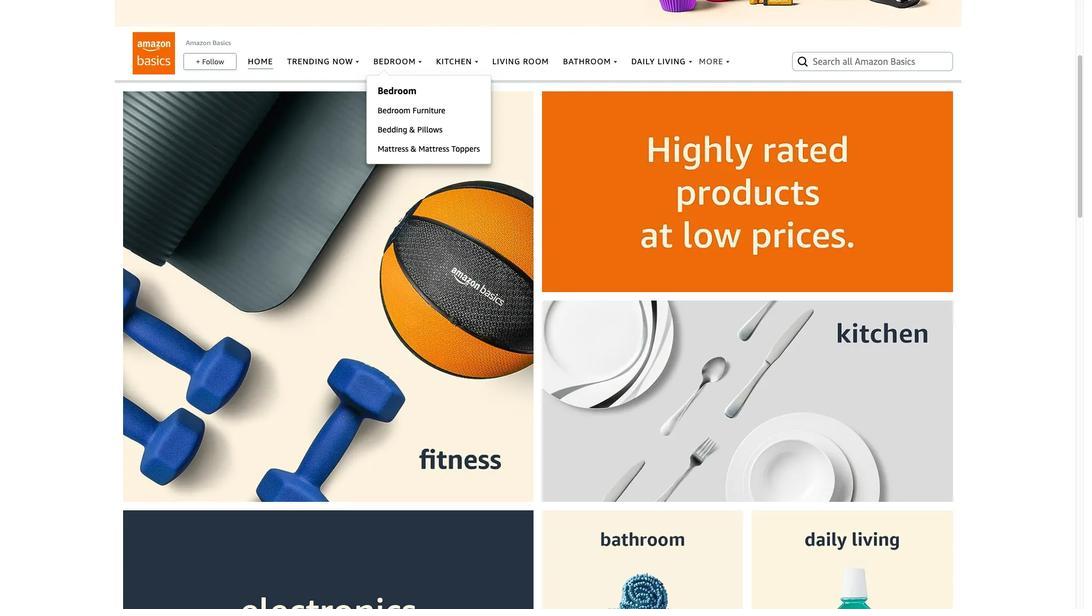 Task type: vqa. For each thing, say whether or not it's contained in the screenshot.
the Amazon
yes



Task type: describe. For each thing, give the bounding box(es) containing it.
amazon basics link
[[186, 38, 231, 47]]

+ follow button
[[184, 54, 236, 69]]

Search all Amazon Basics search field
[[813, 52, 934, 71]]

amazon basics
[[186, 38, 231, 47]]

amazon basics logo image
[[133, 32, 175, 75]]

search image
[[796, 55, 809, 68]]



Task type: locate. For each thing, give the bounding box(es) containing it.
follow
[[202, 57, 224, 66]]

basics
[[213, 38, 231, 47]]

+ follow
[[196, 57, 224, 66]]

+
[[196, 57, 200, 66]]

amazon
[[186, 38, 211, 47]]



